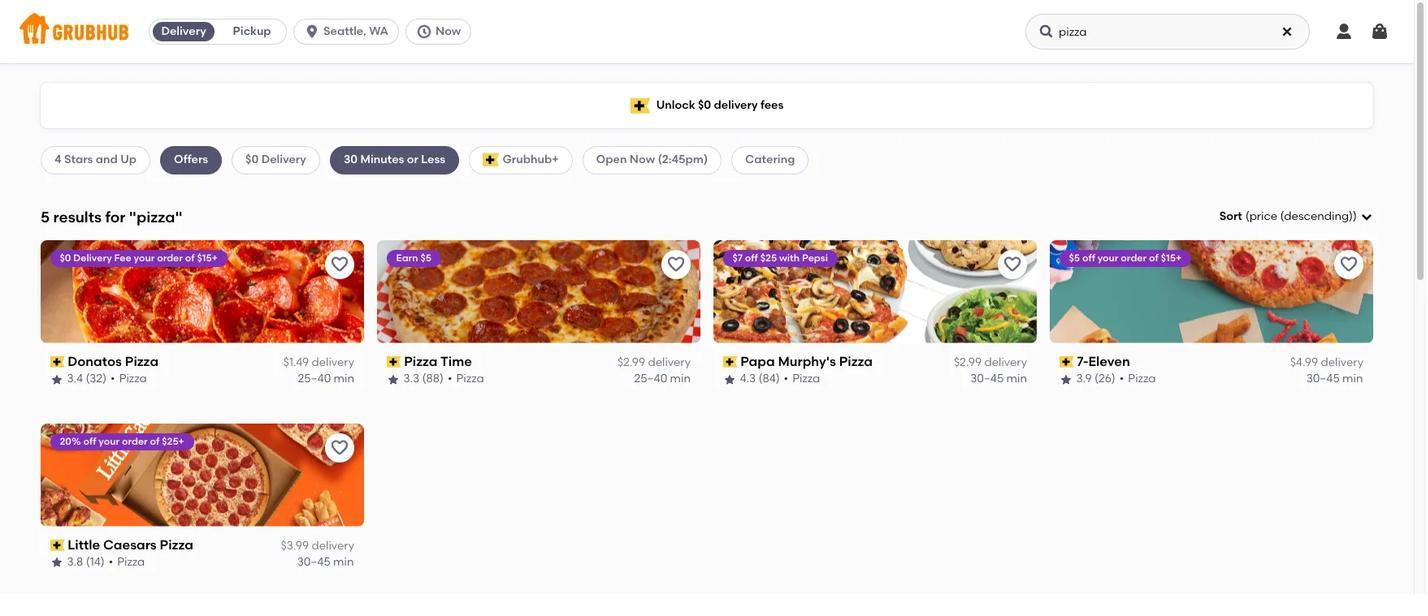 Task type: describe. For each thing, give the bounding box(es) containing it.
pizza down little caesars pizza
[[118, 556, 145, 570]]

)
[[1353, 210, 1357, 224]]

little caesars pizza logo image
[[41, 424, 364, 527]]

unlock $0 delivery fees
[[656, 98, 784, 112]]

3.4 (32)
[[67, 373, 107, 386]]

3.8 (14)
[[67, 556, 105, 570]]

2 $5 from the left
[[1070, 253, 1081, 264]]

• pizza for murphy's
[[784, 373, 821, 386]]

"pizza"
[[129, 208, 183, 226]]

none field containing sort
[[1220, 209, 1373, 225]]

earn
[[397, 253, 419, 264]]

pizza down papa murphy's pizza
[[793, 373, 821, 386]]

save this restaurant image for papa murphy's pizza
[[1003, 255, 1022, 275]]

25–40 for donatos pizza
[[298, 373, 331, 386]]

$5 off your order of $15+
[[1070, 253, 1182, 264]]

save this restaurant image
[[1339, 255, 1359, 275]]

papa
[[741, 354, 775, 370]]

min for pizza time
[[670, 373, 691, 386]]

(14)
[[86, 556, 105, 570]]

delivery button
[[150, 19, 218, 45]]

donatos pizza logo image
[[41, 240, 364, 344]]

$4.99 delivery
[[1290, 356, 1364, 370]]

and
[[96, 153, 118, 167]]

$1.49
[[283, 356, 309, 370]]

30–45 min for 7-eleven
[[1307, 373, 1364, 386]]

seattle, wa
[[324, 24, 388, 38]]

fees
[[761, 98, 784, 112]]

papa murphy's pizza
[[741, 354, 873, 370]]

star icon image for 7-eleven
[[1060, 373, 1073, 386]]

(descending)
[[1280, 210, 1353, 224]]

seattle, wa button
[[293, 19, 406, 45]]

$2.99 delivery for pizza time
[[618, 356, 691, 370]]

catering
[[745, 153, 795, 167]]

pickup
[[233, 24, 271, 38]]

$2.99 for papa murphy's pizza
[[954, 356, 982, 370]]

pizza right caesars
[[160, 538, 194, 553]]

or
[[407, 153, 419, 167]]

2 $15+ from the left
[[1161, 253, 1182, 264]]

pepsi
[[802, 253, 829, 264]]

• pizza for eleven
[[1120, 373, 1157, 386]]

less
[[421, 153, 446, 167]]

murphy's
[[779, 354, 837, 370]]

min for little caesars pizza
[[334, 556, 354, 570]]

• for eleven
[[1120, 373, 1125, 386]]

1 horizontal spatial now
[[630, 153, 655, 167]]

5 results for "pizza"
[[41, 208, 183, 226]]

(88)
[[423, 373, 444, 386]]

little caesars pizza
[[68, 538, 194, 553]]

pizza right the donatos
[[125, 354, 159, 370]]

• for murphy's
[[784, 373, 789, 386]]

order for little caesars pizza
[[122, 436, 148, 448]]

$4.99
[[1290, 356, 1318, 370]]

of for little caesars pizza
[[150, 436, 160, 448]]

min for donatos pizza
[[334, 373, 354, 386]]

min for papa murphy's pizza
[[1007, 373, 1027, 386]]

earn $5
[[397, 253, 432, 264]]

30–45 for papa murphy's pizza
[[970, 373, 1004, 386]]

$0 for $0 delivery fee your order of $15+
[[60, 253, 71, 264]]

seattle,
[[324, 24, 366, 38]]

order for 7-eleven
[[1121, 253, 1147, 264]]

delivery for $0 delivery
[[261, 153, 306, 167]]

sort ( price (descending) )
[[1220, 210, 1357, 224]]

pizza time logo image
[[377, 240, 701, 344]]

$0 delivery fee your order of $15+
[[60, 253, 218, 264]]

star icon image for donatos pizza
[[50, 373, 63, 386]]

3.9
[[1077, 373, 1092, 386]]

wa
[[369, 24, 388, 38]]

star icon image for pizza time
[[387, 373, 400, 386]]

$1.49 delivery
[[283, 356, 354, 370]]

delivery for papa murphy's pizza
[[985, 356, 1027, 370]]

save this restaurant button for pizza time
[[662, 250, 691, 279]]

• for caesars
[[109, 556, 114, 570]]

donatos
[[68, 354, 122, 370]]

time
[[441, 354, 473, 370]]

subscription pass image for 7-eleven
[[1060, 357, 1074, 368]]

30–45 min for little caesars pizza
[[298, 556, 354, 570]]

save this restaurant button for papa murphy's pizza
[[998, 250, 1027, 279]]

$3.99 delivery
[[281, 540, 354, 553]]

papa murphy's pizza logo image
[[714, 240, 1037, 344]]

save this restaurant button for little caesars pizza
[[325, 434, 354, 463]]

(2:45pm)
[[658, 153, 708, 167]]

save this restaurant button for 7-eleven
[[1334, 250, 1364, 279]]

$0 for $0 delivery
[[246, 153, 259, 167]]

svg image inside seattle, wa button
[[304, 24, 320, 40]]

1 $5 from the left
[[421, 253, 432, 264]]

pizza time
[[404, 354, 473, 370]]

donatos pizza
[[68, 354, 159, 370]]

pizza right murphy's
[[840, 354, 873, 370]]

(32)
[[86, 373, 107, 386]]

1 horizontal spatial svg image
[[1370, 22, 1390, 41]]



Task type: locate. For each thing, give the bounding box(es) containing it.
4.3 (84)
[[740, 373, 780, 386]]

delivery for $0 delivery fee your order of $15+
[[74, 253, 112, 264]]

grubhub plus flag logo image for unlock $0 delivery fees
[[630, 98, 650, 113]]

• pizza for pizza
[[111, 373, 147, 386]]

2 horizontal spatial 30–45 min
[[1307, 373, 1364, 386]]

little
[[68, 538, 100, 553]]

subscription pass image for pizza time
[[387, 357, 401, 368]]

results
[[53, 208, 102, 226]]

2 horizontal spatial of
[[1150, 253, 1159, 264]]

delivery for little caesars pizza
[[312, 540, 354, 553]]

$5
[[421, 253, 432, 264], [1070, 253, 1081, 264]]

(84)
[[759, 373, 780, 386]]

save this restaurant image for little caesars pizza
[[330, 439, 349, 458]]

Search for food, convenience, alcohol... search field
[[1026, 14, 1310, 50]]

25–40 for pizza time
[[634, 373, 667, 386]]

• right (32)
[[111, 373, 116, 386]]

0 horizontal spatial 30–45
[[298, 556, 331, 570]]

star icon image left 3.9
[[1060, 373, 1073, 386]]

save this restaurant image for donatos pizza
[[330, 255, 349, 275]]

30–45 min
[[970, 373, 1027, 386], [1307, 373, 1364, 386], [298, 556, 354, 570]]

$25
[[761, 253, 777, 264]]

0 vertical spatial grubhub plus flag logo image
[[630, 98, 650, 113]]

None field
[[1220, 209, 1373, 225]]

your for little caesars pizza
[[99, 436, 120, 448]]

0 vertical spatial delivery
[[161, 24, 206, 38]]

save this restaurant image for pizza time
[[666, 255, 686, 275]]

delivery for donatos pizza
[[312, 356, 354, 370]]

$0 down results
[[60, 253, 71, 264]]

grubhub plus flag logo image left grubhub+
[[483, 154, 499, 167]]

0 horizontal spatial $2.99 delivery
[[618, 356, 691, 370]]

save this restaurant button
[[325, 250, 354, 279], [662, 250, 691, 279], [998, 250, 1027, 279], [1334, 250, 1364, 279], [325, 434, 354, 463]]

20%
[[60, 436, 81, 448]]

min
[[334, 373, 354, 386], [670, 373, 691, 386], [1007, 373, 1027, 386], [1343, 373, 1364, 386], [334, 556, 354, 570]]

now button
[[406, 19, 478, 45]]

now inside button
[[436, 24, 461, 38]]

25–40
[[298, 373, 331, 386], [634, 373, 667, 386]]

off for little
[[84, 436, 97, 448]]

2 vertical spatial $0
[[60, 253, 71, 264]]

1 horizontal spatial 25–40
[[634, 373, 667, 386]]

3.8
[[67, 556, 84, 570]]

4 stars and up
[[54, 153, 137, 167]]

1 horizontal spatial $2.99
[[954, 356, 982, 370]]

stars
[[64, 153, 93, 167]]

grubhub plus flag logo image left unlock
[[630, 98, 650, 113]]

subscription pass image left pizza time
[[387, 357, 401, 368]]

2 horizontal spatial 30–45
[[1307, 373, 1340, 386]]

delivery for pizza time
[[648, 356, 691, 370]]

1 25–40 min from the left
[[298, 373, 354, 386]]

for
[[105, 208, 126, 226]]

subscription pass image left papa
[[723, 357, 738, 368]]

price
[[1250, 210, 1278, 224]]

1 horizontal spatial subscription pass image
[[387, 357, 401, 368]]

2 25–40 min from the left
[[634, 373, 691, 386]]

star icon image left 3.3 on the left of page
[[387, 373, 400, 386]]

2 subscription pass image from the left
[[387, 357, 401, 368]]

0 vertical spatial now
[[436, 24, 461, 38]]

off for 7-
[[1083, 253, 1096, 264]]

• pizza for time
[[448, 373, 484, 386]]

star icon image left 3.4 on the bottom left
[[50, 373, 63, 386]]

30–45 min for papa murphy's pizza
[[970, 373, 1027, 386]]

$0 delivery
[[246, 153, 306, 167]]

of
[[186, 253, 195, 264], [1150, 253, 1159, 264], [150, 436, 160, 448]]

1 horizontal spatial delivery
[[161, 24, 206, 38]]

7-eleven logo image
[[1050, 240, 1373, 344]]

subscription pass image left little
[[50, 540, 65, 552]]

$7 off $25 with pepsi
[[733, 253, 829, 264]]

1 vertical spatial grubhub plus flag logo image
[[483, 154, 499, 167]]

25–40 min
[[298, 373, 354, 386], [634, 373, 691, 386]]

5
[[41, 208, 50, 226]]

delivery for 7-eleven
[[1321, 356, 1364, 370]]

1 vertical spatial delivery
[[261, 153, 306, 167]]

1 horizontal spatial 30–45
[[970, 373, 1004, 386]]

0 horizontal spatial $0
[[60, 253, 71, 264]]

unlock
[[656, 98, 695, 112]]

• pizza down time
[[448, 373, 484, 386]]

3.3 (88)
[[404, 373, 444, 386]]

• pizza down donatos pizza
[[111, 373, 147, 386]]

pizza right (26)
[[1129, 373, 1157, 386]]

grubhub+
[[503, 153, 559, 167]]

fee
[[115, 253, 132, 264]]

0 horizontal spatial order
[[122, 436, 148, 448]]

1 $2.99 delivery from the left
[[618, 356, 691, 370]]

2 $2.99 delivery from the left
[[954, 356, 1027, 370]]

subscription pass image
[[723, 357, 738, 368], [1060, 357, 1074, 368], [50, 540, 65, 552]]

with
[[780, 253, 800, 264]]

save this restaurant button for donatos pizza
[[325, 250, 354, 279]]

1 horizontal spatial $0
[[246, 153, 259, 167]]

caesars
[[104, 538, 157, 553]]

min down $4.99 delivery
[[1343, 373, 1364, 386]]

1 subscription pass image from the left
[[50, 357, 65, 368]]

0 horizontal spatial svg image
[[304, 24, 320, 40]]

pickup button
[[218, 19, 286, 45]]

• for time
[[448, 373, 453, 386]]

pizza
[[125, 354, 159, 370], [404, 354, 438, 370], [840, 354, 873, 370], [120, 373, 147, 386], [457, 373, 484, 386], [793, 373, 821, 386], [1129, 373, 1157, 386], [160, 538, 194, 553], [118, 556, 145, 570]]

0 horizontal spatial $15+
[[197, 253, 218, 264]]

1 25–40 from the left
[[298, 373, 331, 386]]

grubhub plus flag logo image
[[630, 98, 650, 113], [483, 154, 499, 167]]

1 horizontal spatial of
[[186, 253, 195, 264]]

star icon image left 3.8
[[50, 557, 63, 570]]

1 horizontal spatial $2.99 delivery
[[954, 356, 1027, 370]]

order
[[157, 253, 183, 264], [1121, 253, 1147, 264], [122, 436, 148, 448]]

30–45 for 7-eleven
[[1307, 373, 1340, 386]]

0 horizontal spatial $2.99
[[618, 356, 645, 370]]

$0
[[698, 98, 711, 112], [246, 153, 259, 167], [60, 253, 71, 264]]

• pizza for caesars
[[109, 556, 145, 570]]

subscription pass image left the donatos
[[50, 357, 65, 368]]

• for pizza
[[111, 373, 116, 386]]

2 horizontal spatial $0
[[698, 98, 711, 112]]

0 horizontal spatial subscription pass image
[[50, 540, 65, 552]]

1 $15+ from the left
[[197, 253, 218, 264]]

• right (26)
[[1120, 373, 1125, 386]]

min for 7-eleven
[[1343, 373, 1364, 386]]

2 $2.99 from the left
[[954, 356, 982, 370]]

• pizza
[[111, 373, 147, 386], [448, 373, 484, 386], [784, 373, 821, 386], [1120, 373, 1157, 386], [109, 556, 145, 570]]

3.9 (26)
[[1077, 373, 1116, 386]]

2 25–40 from the left
[[634, 373, 667, 386]]

delivery left the fee
[[74, 253, 112, 264]]

3.3
[[404, 373, 420, 386]]

save this restaurant image
[[330, 255, 349, 275], [666, 255, 686, 275], [1003, 255, 1022, 275], [330, 439, 349, 458]]

3.4
[[67, 373, 83, 386]]

1 horizontal spatial grubhub plus flag logo image
[[630, 98, 650, 113]]

now right wa
[[436, 24, 461, 38]]

sort
[[1220, 210, 1242, 224]]

2 horizontal spatial off
[[1083, 253, 1096, 264]]

minutes
[[360, 153, 404, 167]]

0 horizontal spatial now
[[436, 24, 461, 38]]

1 horizontal spatial your
[[134, 253, 155, 264]]

pizza up 3.3 (88) at the left
[[404, 354, 438, 370]]

$15+
[[197, 253, 218, 264], [1161, 253, 1182, 264]]

star icon image
[[50, 373, 63, 386], [387, 373, 400, 386], [723, 373, 736, 386], [1060, 373, 1073, 386], [50, 557, 63, 570]]

eleven
[[1089, 354, 1131, 370]]

svg image
[[1370, 22, 1390, 41], [304, 24, 320, 40]]

open now (2:45pm)
[[596, 153, 708, 167]]

0 horizontal spatial 25–40
[[298, 373, 331, 386]]

svg image
[[1334, 22, 1354, 41], [416, 24, 432, 40], [1039, 24, 1055, 40], [1281, 25, 1294, 38], [1360, 211, 1373, 224]]

0 horizontal spatial 25–40 min
[[298, 373, 354, 386]]

$3.99
[[281, 540, 309, 553]]

off
[[746, 253, 759, 264], [1083, 253, 1096, 264], [84, 436, 97, 448]]

open
[[596, 153, 627, 167]]

star icon image for little caesars pizza
[[50, 557, 63, 570]]

25–40 min for donatos pizza
[[298, 373, 354, 386]]

subscription pass image for little caesars pizza
[[50, 540, 65, 552]]

delivery inside button
[[161, 24, 206, 38]]

0 horizontal spatial subscription pass image
[[50, 357, 65, 368]]

1 horizontal spatial 25–40 min
[[634, 373, 691, 386]]

1 horizontal spatial order
[[157, 253, 183, 264]]

2 vertical spatial delivery
[[74, 253, 112, 264]]

$7
[[733, 253, 743, 264]]

1 horizontal spatial subscription pass image
[[723, 357, 738, 368]]

0 horizontal spatial $5
[[421, 253, 432, 264]]

20% off your order of $25+
[[60, 436, 185, 448]]

$2.99 delivery for papa murphy's pizza
[[954, 356, 1027, 370]]

subscription pass image left the 7-
[[1060, 357, 1074, 368]]

subscription pass image for papa murphy's pizza
[[723, 357, 738, 368]]

• pizza down papa murphy's pizza
[[784, 373, 821, 386]]

2 horizontal spatial delivery
[[261, 153, 306, 167]]

star icon image left '4.3'
[[723, 373, 736, 386]]

30–45
[[970, 373, 1004, 386], [1307, 373, 1340, 386], [298, 556, 331, 570]]

(
[[1246, 210, 1250, 224]]

0 horizontal spatial grubhub plus flag logo image
[[483, 154, 499, 167]]

your for 7-eleven
[[1098, 253, 1119, 264]]

delivery
[[714, 98, 758, 112], [312, 356, 354, 370], [648, 356, 691, 370], [985, 356, 1027, 370], [1321, 356, 1364, 370], [312, 540, 354, 553]]

$0 right offers
[[246, 153, 259, 167]]

4
[[54, 153, 61, 167]]

1 vertical spatial now
[[630, 153, 655, 167]]

$25+
[[162, 436, 185, 448]]

pizza down time
[[457, 373, 484, 386]]

$0 right unlock
[[698, 98, 711, 112]]

of for 7-eleven
[[1150, 253, 1159, 264]]

• pizza down caesars
[[109, 556, 145, 570]]

delivery left pickup
[[161, 24, 206, 38]]

0 horizontal spatial delivery
[[74, 253, 112, 264]]

now
[[436, 24, 461, 38], [630, 153, 655, 167]]

1 vertical spatial $0
[[246, 153, 259, 167]]

off for papa
[[746, 253, 759, 264]]

now right "open" on the top left of page
[[630, 153, 655, 167]]

delivery
[[161, 24, 206, 38], [261, 153, 306, 167], [74, 253, 112, 264]]

up
[[120, 153, 137, 167]]

subscription pass image for donatos pizza
[[50, 357, 65, 368]]

2 horizontal spatial your
[[1098, 253, 1119, 264]]

svg image inside now button
[[416, 24, 432, 40]]

25–40 min for pizza time
[[634, 373, 691, 386]]

$2.99 delivery
[[618, 356, 691, 370], [954, 356, 1027, 370]]

2 horizontal spatial subscription pass image
[[1060, 357, 1074, 368]]

min left 3.9
[[1007, 373, 1027, 386]]

(26)
[[1095, 373, 1116, 386]]

offers
[[174, 153, 208, 167]]

30–45 for little caesars pizza
[[298, 556, 331, 570]]

main navigation navigation
[[0, 0, 1414, 63]]

$2.99 for pizza time
[[618, 356, 645, 370]]

min down $3.99 delivery
[[334, 556, 354, 570]]

1 horizontal spatial off
[[746, 253, 759, 264]]

0 horizontal spatial your
[[99, 436, 120, 448]]

0 horizontal spatial of
[[150, 436, 160, 448]]

30
[[344, 153, 358, 167]]

1 horizontal spatial $5
[[1070, 253, 1081, 264]]

$2.99
[[618, 356, 645, 370], [954, 356, 982, 370]]

min left '4.3'
[[670, 373, 691, 386]]

30 minutes or less
[[344, 153, 446, 167]]

0 vertical spatial $0
[[698, 98, 711, 112]]

• pizza right (26)
[[1120, 373, 1157, 386]]

0 horizontal spatial off
[[84, 436, 97, 448]]

pizza down donatos pizza
[[120, 373, 147, 386]]

1 horizontal spatial $15+
[[1161, 253, 1182, 264]]

delivery left 30 at left top
[[261, 153, 306, 167]]

1 horizontal spatial 30–45 min
[[970, 373, 1027, 386]]

2 horizontal spatial order
[[1121, 253, 1147, 264]]

• right (14)
[[109, 556, 114, 570]]

star icon image for papa murphy's pizza
[[723, 373, 736, 386]]

subscription pass image
[[50, 357, 65, 368], [387, 357, 401, 368]]

0 horizontal spatial 30–45 min
[[298, 556, 354, 570]]

•
[[111, 373, 116, 386], [448, 373, 453, 386], [784, 373, 789, 386], [1120, 373, 1125, 386], [109, 556, 114, 570]]

7-
[[1077, 354, 1089, 370]]

• right (88)
[[448, 373, 453, 386]]

your
[[134, 253, 155, 264], [1098, 253, 1119, 264], [99, 436, 120, 448]]

grubhub plus flag logo image for grubhub+
[[483, 154, 499, 167]]

1 $2.99 from the left
[[618, 356, 645, 370]]

7-eleven
[[1077, 354, 1131, 370]]

• right (84)
[[784, 373, 789, 386]]

4.3
[[740, 373, 756, 386]]

min down $1.49 delivery
[[334, 373, 354, 386]]



Task type: vqa. For each thing, say whether or not it's contained in the screenshot.


